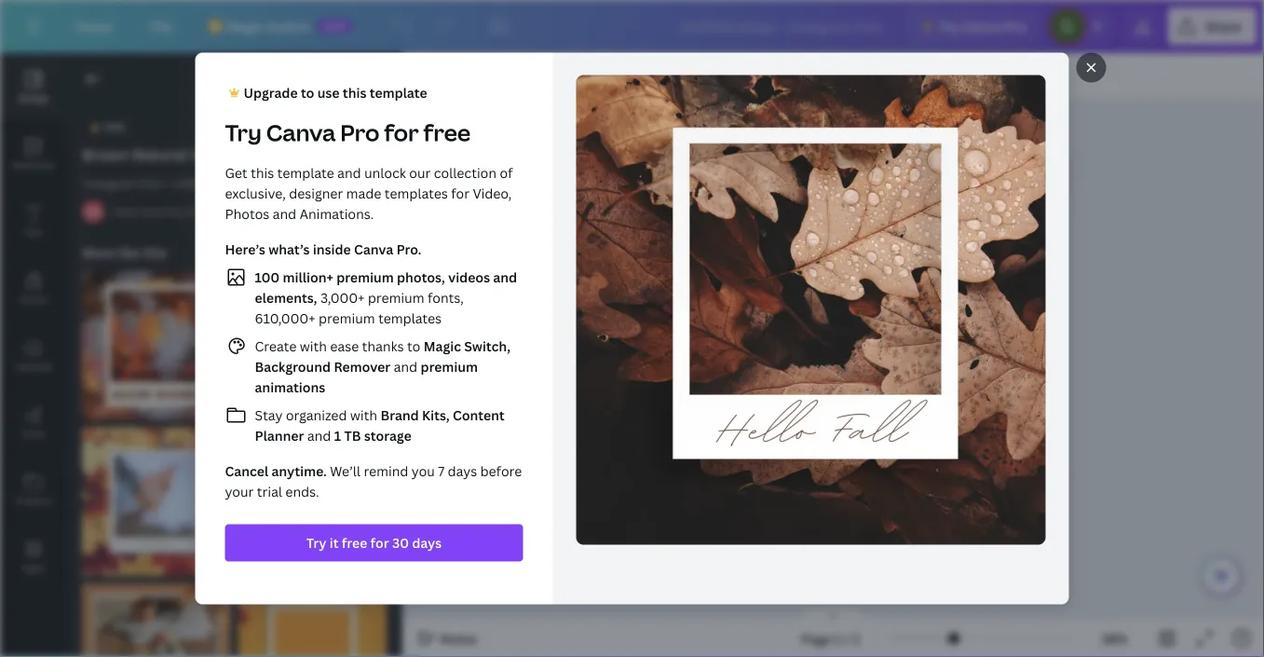 Task type: describe. For each thing, give the bounding box(es) containing it.
0 vertical spatial instagram
[[262, 144, 335, 164]]

it
[[330, 534, 339, 552]]

hello
[[190, 144, 229, 164]]

before
[[481, 462, 522, 480]]

2 horizontal spatial 1
[[853, 630, 860, 647]]

we'll
[[330, 462, 361, 480]]

100
[[255, 268, 280, 286]]

notes
[[440, 630, 478, 647]]

kits,
[[422, 406, 450, 424]]

days inside the we'll remind you 7 days before your trial ends.
[[448, 462, 477, 480]]

pro.
[[397, 240, 422, 258]]

pro
[[104, 121, 126, 134]]

and down thanks
[[391, 358, 421, 376]]

cancel anytime.
[[225, 462, 327, 480]]

elements,
[[255, 289, 317, 307]]

inside
[[313, 240, 351, 258]]

elements
[[12, 158, 55, 171]]

canva assistant image
[[1211, 565, 1233, 587]]

pro for try canva pro
[[1005, 17, 1027, 35]]

px
[[245, 176, 257, 191]]

million+
[[283, 268, 334, 286]]

brown natural hello fall instagram post
[[82, 144, 370, 164]]

premium inside 'premium animations'
[[421, 358, 478, 376]]

brown photo collage autumn instagram post image
[[238, 271, 387, 420]]

orange and white illustrative autumn instagram post image
[[82, 583, 231, 657]]

premium down 3,000+
[[319, 309, 375, 327]]

neutral orange modern autumn instagram post image
[[238, 427, 387, 576]]

hide image
[[402, 310, 414, 400]]

exclusive,
[[225, 185, 286, 202]]

videos
[[448, 268, 490, 286]]

brand kits, content planner
[[255, 406, 505, 445]]

oleg gapeenko image
[[82, 200, 104, 223]]

premium inside 100 million+ premium photos, videos and elements,
[[337, 268, 394, 286]]

what's
[[269, 240, 310, 258]]

2 horizontal spatial this
[[343, 84, 367, 102]]

more
[[140, 204, 168, 219]]

fall
[[233, 144, 258, 164]]

premium down the photos,
[[368, 289, 425, 307]]

more like this
[[82, 244, 167, 261]]

brand for brand kits, content planner
[[381, 406, 419, 424]]

try for try canva pro
[[939, 17, 960, 35]]

text
[[24, 226, 43, 238]]

stay
[[255, 406, 283, 424]]

your
[[225, 483, 254, 500]]

content
[[453, 406, 505, 424]]

apps button
[[0, 523, 67, 590]]

2 vertical spatial this
[[143, 244, 167, 261]]

notes button
[[410, 624, 485, 653]]

try for try it free for 30 days
[[307, 534, 327, 552]]

page 1 / 1
[[802, 630, 860, 647]]

get
[[225, 164, 248, 182]]

1 vertical spatial instagram
[[82, 176, 136, 191]]

magic switch
[[227, 17, 310, 35]]

made
[[346, 185, 382, 202]]

page
[[802, 630, 832, 647]]

canva for try canva pro for free
[[266, 117, 336, 148]]

our
[[409, 164, 431, 182]]

new
[[323, 20, 347, 32]]

Design title text field
[[665, 7, 900, 45]]

get this template and unlock our collection of exclusive, designer made templates for video, photos and animations.
[[225, 164, 513, 223]]

this inside get this template and unlock our collection of exclusive, designer made templates for video, photos and animations.
[[251, 164, 274, 182]]

for inside get this template and unlock our collection of exclusive, designer made templates for video, photos and animations.
[[451, 185, 470, 202]]

remover
[[334, 358, 391, 376]]

anytime.
[[272, 462, 327, 480]]

oleg
[[187, 204, 212, 219]]

upgrade
[[244, 84, 298, 102]]

projects button
[[0, 456, 67, 523]]

switch
[[267, 17, 310, 35]]

cancel
[[225, 462, 269, 480]]

try it free for 30 days button
[[225, 524, 523, 562]]

view more by oleg gapeenko
[[112, 204, 268, 219]]

remind
[[364, 462, 409, 480]]

try canva pro
[[939, 17, 1027, 35]]

upgrade to use this template
[[244, 84, 427, 102]]

for for 30
[[371, 534, 389, 552]]

1 for tb
[[334, 427, 341, 445]]

projects
[[15, 494, 52, 507]]

thanks
[[362, 337, 404, 355]]

view
[[112, 204, 137, 219]]

view more by oleg gapeenko button
[[112, 202, 268, 221]]

free inside button
[[342, 534, 368, 552]]

and down stay organized with at the bottom left
[[307, 427, 331, 445]]

video,
[[473, 185, 512, 202]]

try canva pro for free
[[225, 117, 471, 148]]

apps
[[22, 561, 45, 574]]



Task type: vqa. For each thing, say whether or not it's contained in the screenshot.
Search SEARCH BOX on the top right of page
no



Task type: locate. For each thing, give the bounding box(es) containing it.
we'll remind you 7 days before your trial ends.
[[225, 462, 522, 500]]

main menu bar
[[0, 0, 1265, 53]]

2 horizontal spatial try
[[939, 17, 960, 35]]

0 vertical spatial post
[[338, 144, 370, 164]]

days right 7
[[448, 462, 477, 480]]

animations.
[[300, 205, 374, 223]]

post up more
[[139, 176, 163, 191]]

template up designer
[[277, 164, 334, 182]]

1 vertical spatial post
[[139, 176, 163, 191]]

1 horizontal spatial magic
[[424, 337, 461, 355]]

0 vertical spatial free
[[424, 117, 471, 148]]

and down exclusive,
[[273, 205, 297, 223]]

premium down switch,
[[421, 358, 478, 376]]

instagram
[[262, 144, 335, 164], [82, 176, 136, 191]]

magic right hide image
[[424, 337, 461, 355]]

brand
[[20, 293, 47, 305], [381, 406, 419, 424]]

use
[[318, 84, 340, 102]]

0 horizontal spatial canva
[[266, 117, 336, 148]]

days right "30" in the bottom left of the page
[[412, 534, 442, 552]]

to left use
[[301, 84, 314, 102]]

show pages image
[[789, 607, 878, 622]]

1 horizontal spatial 1080
[[214, 176, 242, 191]]

1 inside list
[[334, 427, 341, 445]]

pro for try canva pro for free
[[340, 117, 380, 148]]

0 vertical spatial brand
[[20, 293, 47, 305]]

0 vertical spatial try
[[939, 17, 960, 35]]

1 vertical spatial free
[[342, 534, 368, 552]]

templates inside 3,000+ premium fonts, 610,000+ premium templates
[[378, 309, 442, 327]]

0 vertical spatial days
[[448, 462, 477, 480]]

1 left "/"
[[835, 630, 842, 647]]

and
[[338, 164, 361, 182], [273, 205, 297, 223], [493, 268, 517, 286], [391, 358, 421, 376], [307, 427, 331, 445]]

oleg gapeenko element
[[82, 200, 104, 223]]

for
[[384, 117, 419, 148], [451, 185, 470, 202], [371, 534, 389, 552]]

magic for switch
[[227, 17, 264, 35]]

canva
[[963, 17, 1002, 35], [266, 117, 336, 148], [354, 240, 394, 258]]

610,000+
[[255, 309, 316, 327]]

gapeenko
[[214, 204, 268, 219]]

to
[[301, 84, 314, 102], [407, 337, 421, 355]]

template up "try canva pro for free"
[[370, 84, 427, 102]]

1 horizontal spatial canva
[[354, 240, 394, 258]]

30
[[392, 534, 409, 552]]

magic left switch
[[227, 17, 264, 35]]

designer
[[289, 185, 343, 202]]

1080 right x
[[214, 176, 242, 191]]

1 horizontal spatial post
[[338, 144, 370, 164]]

1080 x 1080 px
[[174, 176, 257, 191]]

1 horizontal spatial pro
[[1005, 17, 1027, 35]]

0 vertical spatial to
[[301, 84, 314, 102]]

storage
[[364, 427, 412, 445]]

uploads button
[[0, 322, 67, 389]]

this right like
[[143, 244, 167, 261]]

/
[[845, 630, 850, 647]]

for left "30" in the bottom left of the page
[[371, 534, 389, 552]]

premium up 3,000+
[[337, 268, 394, 286]]

trial
[[257, 483, 282, 500]]

1 vertical spatial brand
[[381, 406, 419, 424]]

1 vertical spatial for
[[451, 185, 470, 202]]

orange photo polaroid welcome november instagram post image
[[82, 271, 231, 420]]

fonts,
[[428, 289, 464, 307]]

home link
[[60, 7, 127, 45]]

of
[[500, 164, 513, 182]]

1 horizontal spatial instagram
[[262, 144, 335, 164]]

try inside button
[[307, 534, 327, 552]]

0 horizontal spatial pro
[[340, 117, 380, 148]]

draw button
[[0, 389, 67, 456]]

for inside button
[[371, 534, 389, 552]]

1080
[[174, 176, 203, 191], [214, 176, 242, 191]]

1 right "/"
[[853, 630, 860, 647]]

try for try canva pro for free
[[225, 117, 262, 148]]

2 1080 from the left
[[214, 176, 242, 191]]

and 1 tb storage
[[304, 427, 412, 445]]

pro inside button
[[1005, 17, 1027, 35]]

1 vertical spatial magic
[[424, 337, 461, 355]]

1 1080 from the left
[[174, 176, 203, 191]]

magic for switch,
[[424, 337, 461, 355]]

instagram down brown
[[82, 176, 136, 191]]

1 horizontal spatial 1
[[835, 630, 842, 647]]

photos
[[225, 205, 270, 223]]

post up made
[[338, 144, 370, 164]]

2 vertical spatial canva
[[354, 240, 394, 258]]

home
[[75, 17, 113, 35]]

brand inside button
[[20, 293, 47, 305]]

design
[[18, 91, 49, 104]]

1 vertical spatial with
[[350, 406, 378, 424]]

list containing 100 million+ premium photos, videos and elements,
[[225, 266, 523, 446]]

1080 left x
[[174, 176, 203, 191]]

create
[[255, 337, 297, 355]]

0 horizontal spatial post
[[139, 176, 163, 191]]

brand button
[[0, 254, 67, 322]]

planner
[[255, 427, 304, 445]]

background
[[255, 358, 331, 376]]

like
[[118, 244, 140, 261]]

0 vertical spatial pro
[[1005, 17, 1027, 35]]

to inside list
[[407, 337, 421, 355]]

2 vertical spatial try
[[307, 534, 327, 552]]

0 horizontal spatial 1
[[334, 427, 341, 445]]

ends.
[[286, 483, 319, 500]]

magic switch, background remover
[[255, 337, 511, 376]]

canva inside button
[[963, 17, 1002, 35]]

magic inside magic switch, background remover
[[424, 337, 461, 355]]

1 vertical spatial to
[[407, 337, 421, 355]]

try it free for 30 days
[[307, 534, 442, 552]]

template inside get this template and unlock our collection of exclusive, designer made templates for video, photos and animations.
[[277, 164, 334, 182]]

1 horizontal spatial free
[[424, 117, 471, 148]]

x
[[205, 176, 211, 191]]

with up and 1 tb storage
[[350, 406, 378, 424]]

templates down the our
[[385, 185, 448, 202]]

0 horizontal spatial days
[[412, 534, 442, 552]]

templates inside get this template and unlock our collection of exclusive, designer made templates for video, photos and animations.
[[385, 185, 448, 202]]

you
[[412, 462, 435, 480]]

0 horizontal spatial template
[[277, 164, 334, 182]]

1 vertical spatial try
[[225, 117, 262, 148]]

collection
[[434, 164, 497, 182]]

this right use
[[343, 84, 367, 102]]

free up collection
[[424, 117, 471, 148]]

photos,
[[397, 268, 445, 286]]

natural
[[132, 144, 187, 164]]

brown
[[82, 144, 129, 164]]

orange animated autumn time instagram post image
[[238, 583, 387, 657]]

1 vertical spatial templates
[[378, 309, 442, 327]]

0 horizontal spatial to
[[301, 84, 314, 102]]

brand inside brand kits, content planner
[[381, 406, 419, 424]]

premium
[[337, 268, 394, 286], [368, 289, 425, 307], [319, 309, 375, 327], [421, 358, 478, 376]]

premium animations
[[255, 358, 478, 396]]

magic inside main menu bar
[[227, 17, 264, 35]]

create with ease thanks to
[[255, 337, 424, 355]]

brand for brand
[[20, 293, 47, 305]]

this
[[343, 84, 367, 102], [251, 164, 274, 182], [143, 244, 167, 261]]

try inside button
[[939, 17, 960, 35]]

7
[[438, 462, 445, 480]]

1 vertical spatial template
[[277, 164, 334, 182]]

instagram post
[[82, 176, 163, 191]]

1 horizontal spatial template
[[370, 84, 427, 102]]

tb
[[344, 427, 361, 445]]

and up made
[[338, 164, 361, 182]]

templates up thanks
[[378, 309, 442, 327]]

0 vertical spatial with
[[300, 337, 327, 355]]

side panel tab list
[[0, 53, 67, 590]]

and inside 100 million+ premium photos, videos and elements,
[[493, 268, 517, 286]]

unlock
[[364, 164, 406, 182]]

0 horizontal spatial with
[[300, 337, 327, 355]]

0 vertical spatial magic
[[227, 17, 264, 35]]

text button
[[0, 187, 67, 254]]

this up exclusive,
[[251, 164, 274, 182]]

1 for /
[[835, 630, 842, 647]]

0 vertical spatial template
[[370, 84, 427, 102]]

1 horizontal spatial days
[[448, 462, 477, 480]]

more
[[82, 244, 115, 261]]

stay organized with
[[255, 406, 381, 424]]

1 horizontal spatial this
[[251, 164, 274, 182]]

brand up storage
[[381, 406, 419, 424]]

2 vertical spatial for
[[371, 534, 389, 552]]

brown natural hello fall instagram post image
[[576, 75, 1046, 545]]

3,000+
[[321, 289, 365, 307]]

orange red minimalist autumn instagram post image
[[82, 427, 231, 576]]

1 horizontal spatial with
[[350, 406, 378, 424]]

0 horizontal spatial 1080
[[174, 176, 203, 191]]

1 vertical spatial pro
[[340, 117, 380, 148]]

for for free
[[384, 117, 419, 148]]

0 horizontal spatial try
[[225, 117, 262, 148]]

switch,
[[464, 337, 511, 355]]

3,000+ premium fonts, 610,000+ premium templates
[[255, 289, 464, 327]]

1 horizontal spatial to
[[407, 337, 421, 355]]

by
[[171, 204, 184, 219]]

here's
[[225, 240, 266, 258]]

to right thanks
[[407, 337, 421, 355]]

for down collection
[[451, 185, 470, 202]]

organized
[[286, 406, 347, 424]]

0 vertical spatial canva
[[963, 17, 1002, 35]]

try canva pro button
[[908, 7, 1042, 45]]

0 horizontal spatial brand
[[20, 293, 47, 305]]

0 horizontal spatial free
[[342, 534, 368, 552]]

instagram up designer
[[262, 144, 335, 164]]

0 horizontal spatial magic
[[227, 17, 264, 35]]

draw
[[22, 427, 45, 439]]

brand up uploads button
[[20, 293, 47, 305]]

elements button
[[0, 120, 67, 187]]

1 vertical spatial this
[[251, 164, 274, 182]]

1 vertical spatial days
[[412, 534, 442, 552]]

free right it
[[342, 534, 368, 552]]

uploads
[[15, 360, 52, 372]]

2 horizontal spatial canva
[[963, 17, 1002, 35]]

ease
[[330, 337, 359, 355]]

try
[[939, 17, 960, 35], [225, 117, 262, 148], [307, 534, 327, 552]]

0 vertical spatial for
[[384, 117, 419, 148]]

1 left tb
[[334, 427, 341, 445]]

list
[[225, 266, 523, 446]]

days
[[448, 462, 477, 480], [412, 534, 442, 552]]

with up background
[[300, 337, 327, 355]]

for up unlock
[[384, 117, 419, 148]]

days inside "try it free for 30 days" button
[[412, 534, 442, 552]]

1 vertical spatial canva
[[266, 117, 336, 148]]

and right videos
[[493, 268, 517, 286]]

pro
[[1005, 17, 1027, 35], [340, 117, 380, 148]]

templates
[[385, 185, 448, 202], [378, 309, 442, 327]]

0 horizontal spatial instagram
[[82, 176, 136, 191]]

1 horizontal spatial try
[[307, 534, 327, 552]]

1 horizontal spatial brand
[[381, 406, 419, 424]]

0 horizontal spatial this
[[143, 244, 167, 261]]

0 vertical spatial templates
[[385, 185, 448, 202]]

0 vertical spatial this
[[343, 84, 367, 102]]

canva for try canva pro
[[963, 17, 1002, 35]]

template
[[370, 84, 427, 102], [277, 164, 334, 182]]



